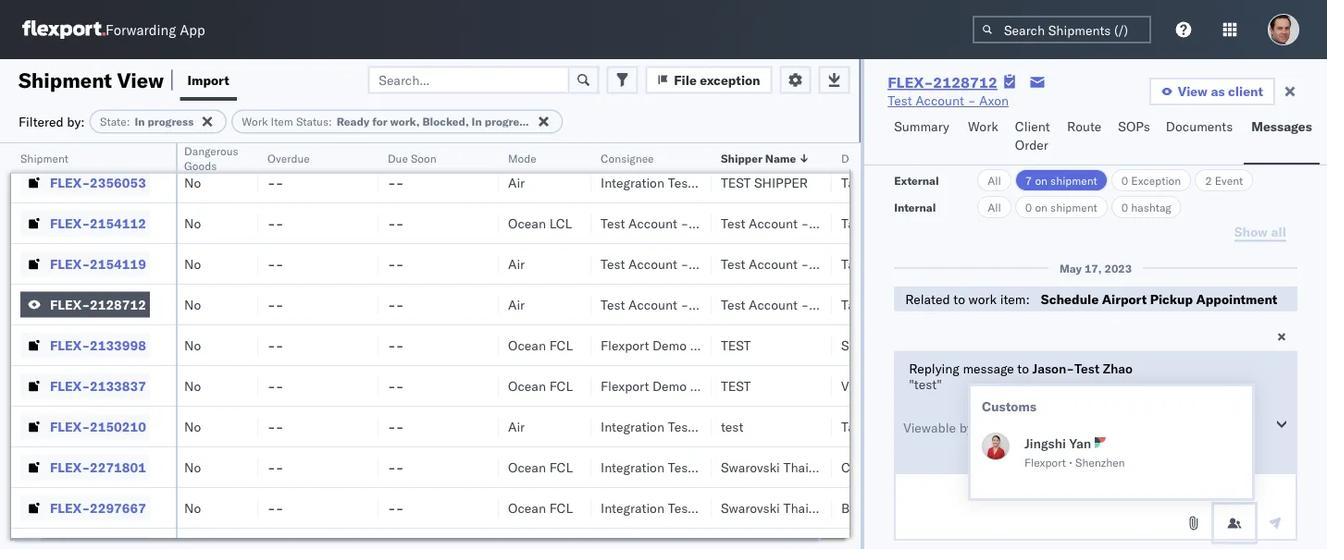 Task type: locate. For each thing, give the bounding box(es) containing it.
co. for vancouver, canada
[[739, 378, 757, 394]]

integration
[[601, 134, 665, 150], [601, 174, 665, 191], [601, 419, 665, 435]]

work left item
[[242, 115, 268, 129]]

1 integration from the top
[[601, 134, 665, 150]]

flex- down flex-2133837 "button"
[[50, 419, 90, 435]]

0 vertical spatial integration test account - on ag
[[601, 134, 800, 150]]

shipper name button
[[712, 147, 814, 166]]

due soon
[[388, 151, 437, 165]]

0 vertical spatial all
[[988, 174, 1001, 187]]

swarovski thailand test down test
[[721, 460, 862, 476]]

shipper for air
[[754, 174, 808, 191]]

2133837
[[90, 378, 146, 394]]

resize handle column header for consignee
[[690, 143, 712, 550]]

jason-
[[1033, 360, 1075, 377]]

1 flexport demo shipper co. from the top
[[601, 337, 757, 354]]

0 horizontal spatial work
[[242, 115, 268, 129]]

1 vertical spatial test shipper
[[721, 174, 808, 191]]

2128712
[[933, 73, 998, 92], [90, 297, 146, 313]]

flex- down "flex-2356053" button
[[50, 215, 90, 231]]

1 vertical spatial all button
[[978, 196, 1012, 218]]

test shipper for ocean lcl
[[721, 134, 808, 150]]

2154119
[[90, 256, 146, 272]]

0 vertical spatial flexport demo shipper co.
[[601, 337, 757, 354]]

2 shipment from the top
[[1051, 200, 1098, 214]]

1 vertical spatial co.
[[739, 378, 757, 394]]

2 ocean fcl from the top
[[508, 378, 573, 394]]

lcl for test
[[550, 215, 572, 231]]

resize handle column header for dangerous goods
[[236, 143, 258, 550]]

swarovski
[[721, 460, 780, 476], [721, 500, 780, 517]]

ocean lcl
[[508, 134, 572, 150], [508, 215, 572, 231]]

1 horizontal spatial view
[[1178, 83, 1208, 100]]

2 ag from the top
[[782, 174, 800, 191]]

integration test account - on ag for flex-2356053
[[601, 174, 800, 191]]

resize handle column header for shipper name
[[810, 143, 832, 550]]

on
[[759, 134, 779, 150], [759, 174, 779, 191], [759, 419, 779, 435]]

thailand for cai mep, vietnam
[[784, 460, 835, 476]]

mode button
[[499, 147, 573, 166]]

0 vertical spatial all button
[[978, 169, 1012, 192]]

progress
[[148, 115, 194, 129], [485, 115, 531, 129]]

sops button
[[1111, 110, 1159, 165]]

resize handle column header
[[154, 143, 176, 550], [236, 143, 258, 550], [356, 143, 379, 550], [477, 143, 499, 550], [569, 143, 592, 550], [690, 143, 712, 550], [810, 143, 832, 550]]

resize handle column header for mode
[[569, 143, 592, 550]]

2297667
[[90, 500, 146, 517]]

3 ag from the top
[[782, 419, 800, 435]]

1 vertical spatial flexport demo shipper co.
[[601, 378, 757, 394]]

0 left exception
[[1122, 174, 1129, 187]]

0 horizontal spatial progress
[[148, 115, 194, 129]]

viewable by
[[904, 420, 973, 436]]

on for flex-2150210
[[759, 419, 779, 435]]

view left as
[[1178, 83, 1208, 100]]

all button left 7
[[978, 169, 1012, 192]]

2 demo from the top
[[653, 378, 687, 394]]

0 horizontal spatial view
[[117, 67, 164, 93]]

1 horizontal spatial progress
[[485, 115, 531, 129]]

ocean lcl down mode button
[[508, 215, 572, 231]]

all left 0 on shipment
[[988, 200, 1001, 214]]

ready
[[337, 115, 370, 129]]

1 test shipper from the top
[[721, 134, 808, 150]]

2 integration test account - on ag from the top
[[601, 174, 800, 191]]

1 integration test account - on ag from the top
[[601, 134, 800, 150]]

1 horizontal spatial work
[[968, 118, 999, 135]]

2 all from the top
[[988, 200, 1001, 214]]

0 horizontal spatial 2128712
[[90, 297, 146, 313]]

flexport inside button
[[988, 446, 1037, 462]]

ocean fcl for vancouver,
[[508, 378, 573, 394]]

1 vertical spatial swarovski thailand test
[[721, 500, 862, 517]]

1 ocean fcl from the top
[[508, 337, 573, 354]]

1 vertical spatial flex-2128712
[[50, 297, 146, 313]]

bangkok, thailand
[[841, 500, 951, 517]]

1 swarovski thailand test from the top
[[721, 460, 862, 476]]

test account - axon
[[888, 93, 1009, 109], [601, 215, 722, 231], [721, 215, 842, 231], [601, 256, 722, 272], [721, 256, 842, 272], [601, 297, 722, 313], [721, 297, 842, 313]]

on down 7 on shipment
[[1035, 200, 1048, 214]]

3 ocean from the top
[[508, 337, 546, 354]]

5 no from the top
[[184, 297, 201, 313]]

flex- down shipment button
[[50, 174, 90, 191]]

1 progress from the left
[[148, 115, 194, 129]]

3 air from the top
[[508, 297, 525, 313]]

5 resize handle column header from the left
[[569, 143, 592, 550]]

1 all button from the top
[[978, 169, 1012, 192]]

route button
[[1060, 110, 1111, 165]]

2 on from the top
[[759, 174, 779, 191]]

work
[[969, 292, 997, 308]]

to left the work
[[954, 292, 965, 308]]

0 vertical spatial on
[[1035, 174, 1048, 187]]

shipper down the name
[[754, 174, 808, 191]]

1 horizontal spatial flex-2128712
[[888, 73, 998, 92]]

3 no from the top
[[184, 215, 201, 231]]

shipment inside button
[[20, 151, 69, 165]]

swarovski thailand test down 'cai'
[[721, 500, 862, 517]]

1 on from the top
[[1035, 174, 1048, 187]]

2 co. from the top
[[739, 378, 757, 394]]

4 resize handle column header from the left
[[477, 143, 499, 550]]

0 vertical spatial ocean lcl
[[508, 134, 572, 150]]

1 resize handle column header from the left
[[154, 143, 176, 550]]

1 lcl from the top
[[550, 134, 572, 150]]

1 vertical spatial shipper
[[754, 174, 808, 191]]

2 in from the left
[[472, 115, 482, 129]]

on up shipper name
[[759, 134, 779, 150]]

6 ocean from the top
[[508, 500, 546, 517]]

1 shipper from the top
[[754, 134, 808, 150]]

: left ready
[[329, 115, 332, 129]]

1 vertical spatial to
[[1018, 360, 1029, 377]]

flex- down flex-2150210 button
[[50, 460, 90, 476]]

0 vertical spatial swarovski
[[721, 460, 780, 476]]

1 in from the left
[[135, 115, 145, 129]]

dangerous goods
[[184, 144, 238, 173]]

flex- down "flex-2154119" button
[[50, 297, 90, 313]]

documents button
[[1159, 110, 1244, 165]]

view up the state : in progress on the top left of the page
[[117, 67, 164, 93]]

0 left hashtag
[[1122, 200, 1129, 214]]

shipper for ocean lcl
[[754, 134, 808, 150]]

test shipper for air
[[721, 174, 808, 191]]

air for flex-2150210
[[508, 419, 525, 435]]

lcl left consignee button
[[550, 134, 572, 150]]

1 vertical spatial ag
[[782, 174, 800, 191]]

ocean
[[508, 134, 546, 150], [508, 215, 546, 231], [508, 337, 546, 354], [508, 378, 546, 394], [508, 460, 546, 476], [508, 500, 546, 517]]

flex-
[[888, 73, 933, 92], [50, 134, 90, 150], [50, 174, 90, 191], [50, 215, 90, 231], [50, 256, 90, 272], [50, 297, 90, 313], [50, 337, 90, 354], [50, 378, 90, 394], [50, 419, 90, 435], [50, 460, 90, 476], [50, 500, 90, 517]]

vancouver,
[[841, 378, 907, 394]]

all button
[[978, 169, 1012, 192], [978, 196, 1012, 218]]

departure port
[[841, 151, 916, 165]]

flex-2128712 inside button
[[50, 297, 146, 313]]

name
[[765, 151, 796, 165]]

view as client
[[1178, 83, 1264, 100]]

1 no from the top
[[184, 134, 201, 150]]

dangerous goods button
[[175, 140, 251, 173]]

lcl
[[550, 134, 572, 150], [550, 215, 572, 231]]

1 ocean from the top
[[508, 134, 546, 150]]

2 swarovski from the top
[[721, 500, 780, 517]]

2 vertical spatial integration test account - on ag
[[601, 419, 800, 435]]

flex- for 'flex-2297667' button
[[50, 500, 90, 517]]

thailand left 'cai'
[[784, 460, 835, 476]]

ocean lcl up 'mode'
[[508, 134, 572, 150]]

swarovski for bangkok, thailand
[[721, 500, 780, 517]]

4 ocean from the top
[[508, 378, 546, 394]]

1 vertical spatial shipment
[[20, 151, 69, 165]]

1 ocean lcl from the top
[[508, 134, 572, 150]]

work for work item status : ready for work, blocked, in progress
[[242, 115, 268, 129]]

account inside test account - axon link
[[916, 93, 965, 109]]

0 horizontal spatial to
[[954, 292, 965, 308]]

shipment
[[19, 67, 112, 93], [20, 151, 69, 165]]

0 vertical spatial flex-2128712
[[888, 73, 998, 92]]

freight
[[1016, 419, 1057, 436]]

test
[[721, 134, 751, 150], [721, 174, 751, 191], [721, 337, 751, 354], [721, 378, 751, 394]]

6 resize handle column header from the left
[[690, 143, 712, 550]]

test account - axon link
[[888, 92, 1009, 110]]

0 vertical spatial shipment
[[1051, 174, 1098, 187]]

0 vertical spatial on
[[759, 134, 779, 150]]

account
[[916, 93, 965, 109], [696, 134, 745, 150], [696, 174, 745, 191], [629, 215, 677, 231], [749, 215, 798, 231], [629, 256, 677, 272], [749, 256, 798, 272], [629, 297, 677, 313], [749, 297, 798, 313], [696, 419, 745, 435]]

work down test account - axon link
[[968, 118, 999, 135]]

status
[[296, 115, 329, 129]]

flex- down by:
[[50, 134, 90, 150]]

work
[[242, 115, 268, 129], [968, 118, 999, 135]]

2128712 up work button
[[933, 73, 998, 92]]

10 no from the top
[[184, 500, 201, 517]]

air for flex-2154119
[[508, 256, 525, 272]]

shipment up by:
[[19, 67, 112, 93]]

no for flex-2271801
[[184, 460, 201, 476]]

all for 0
[[988, 200, 1001, 214]]

2 all button from the top
[[978, 196, 1012, 218]]

5 ocean from the top
[[508, 460, 546, 476]]

-
[[968, 93, 976, 109], [268, 134, 276, 150], [276, 134, 284, 150], [388, 134, 396, 150], [396, 134, 404, 150], [748, 134, 756, 150], [268, 174, 276, 191], [276, 174, 284, 191], [388, 174, 396, 191], [396, 174, 404, 191], [748, 174, 756, 191], [268, 215, 276, 231], [276, 215, 284, 231], [388, 215, 396, 231], [396, 215, 404, 231], [681, 215, 689, 231], [801, 215, 809, 231], [268, 256, 276, 272], [276, 256, 284, 272], [388, 256, 396, 272], [396, 256, 404, 272], [681, 256, 689, 272], [801, 256, 809, 272], [268, 297, 276, 313], [276, 297, 284, 313], [388, 297, 396, 313], [396, 297, 404, 313], [681, 297, 689, 313], [801, 297, 809, 313], [268, 337, 276, 354], [276, 337, 284, 354], [388, 337, 396, 354], [396, 337, 404, 354], [268, 378, 276, 394], [276, 378, 284, 394], [388, 378, 396, 394], [396, 378, 404, 394], [268, 419, 276, 435], [276, 419, 284, 435], [388, 419, 396, 435], [396, 419, 404, 435], [748, 419, 756, 435], [268, 460, 276, 476], [276, 460, 284, 476], [388, 460, 396, 476], [396, 460, 404, 476], [268, 500, 276, 517], [276, 500, 284, 517], [388, 500, 396, 517], [396, 500, 404, 517]]

no for flex-2128712
[[184, 297, 201, 313]]

related
[[905, 292, 950, 308]]

1 vertical spatial ocean lcl
[[508, 215, 572, 231]]

shipper
[[754, 134, 808, 150], [754, 174, 808, 191]]

thailand for bangkok, thailand
[[784, 500, 835, 517]]

7 no from the top
[[184, 378, 201, 394]]

4 ocean fcl from the top
[[508, 500, 573, 517]]

2 flexport demo shipper co. from the top
[[601, 378, 757, 394]]

flex- down flex-2133998 button
[[50, 378, 90, 394]]

1 vertical spatial on
[[1035, 200, 1048, 214]]

flex- for 'flex-2154112' button
[[50, 215, 90, 231]]

app
[[180, 21, 205, 38]]

1 vertical spatial 2128712
[[90, 297, 146, 313]]

fcl for bangkok,
[[550, 500, 573, 517]]

cai
[[841, 460, 861, 476]]

view
[[117, 67, 164, 93], [1178, 83, 1208, 100]]

axon
[[979, 93, 1009, 109], [692, 215, 722, 231], [813, 215, 842, 231], [692, 256, 722, 272], [813, 256, 842, 272], [692, 297, 722, 313], [813, 297, 842, 313]]

1 vertical spatial integration test account - on ag
[[601, 174, 800, 191]]

test inside test account - axon link
[[888, 93, 912, 109]]

1 demo from the top
[[653, 337, 687, 354]]

1 vertical spatial shipment
[[1051, 200, 1098, 214]]

to left jason-
[[1018, 360, 1029, 377]]

2 shipper from the top
[[754, 174, 808, 191]]

0 vertical spatial shipper
[[721, 151, 763, 165]]

1 air from the top
[[508, 174, 525, 191]]

state
[[100, 115, 127, 129]]

9 no from the top
[[184, 460, 201, 476]]

test shipper up shipper name
[[721, 134, 808, 150]]

0 vertical spatial co.
[[739, 337, 757, 354]]

0 horizontal spatial in
[[135, 115, 145, 129]]

4 air from the top
[[508, 419, 525, 435]]

3 test from the top
[[721, 337, 751, 354]]

lcl down mode button
[[550, 215, 572, 231]]

3 integration test account - on ag from the top
[[601, 419, 800, 435]]

sops
[[1119, 118, 1150, 135]]

progress up dangerous
[[148, 115, 194, 129]]

shipment down 7 on shipment
[[1051, 200, 1098, 214]]

shipment up 0 on shipment
[[1051, 174, 1098, 187]]

flex- down flex-2271801 button
[[50, 500, 90, 517]]

2 on from the top
[[1035, 200, 1048, 214]]

2 swarovski thailand test from the top
[[721, 500, 862, 517]]

flexport demo shipper co. for vancouver, canada
[[601, 378, 757, 394]]

ag for flex-2150210
[[782, 419, 800, 435]]

2128712 inside button
[[90, 297, 146, 313]]

1 vertical spatial integration
[[601, 174, 665, 191]]

0 horizontal spatial flex-2128712
[[50, 297, 146, 313]]

- inside test account - axon link
[[968, 93, 976, 109]]

0 vertical spatial swarovski thailand test
[[721, 460, 862, 476]]

0 vertical spatial shipment
[[19, 67, 112, 93]]

1 horizontal spatial in
[[472, 115, 482, 129]]

1 vertical spatial shipper
[[690, 337, 736, 354]]

2388003
[[90, 134, 146, 150]]

: up '2388003'
[[127, 115, 130, 129]]

1 co. from the top
[[739, 337, 757, 354]]

flex-2271801 button
[[20, 455, 150, 481]]

2 vertical spatial integration
[[601, 419, 665, 435]]

1 horizontal spatial :
[[329, 115, 332, 129]]

6 no from the top
[[184, 337, 201, 354]]

progress up 'mode'
[[485, 115, 531, 129]]

1 horizontal spatial to
[[1018, 360, 1029, 377]]

2 no from the top
[[184, 174, 201, 191]]

order
[[1015, 137, 1049, 153]]

uat freight partner button
[[981, 417, 1210, 439]]

3 fcl from the top
[[550, 460, 573, 476]]

on right 7
[[1035, 174, 1048, 187]]

on for 7
[[1035, 174, 1048, 187]]

ag down the name
[[782, 174, 800, 191]]

on for 0
[[1035, 200, 1048, 214]]

1 swarovski from the top
[[721, 460, 780, 476]]

8 no from the top
[[184, 419, 201, 435]]

1 all from the top
[[988, 174, 1001, 187]]

1 vertical spatial all
[[988, 200, 1001, 214]]

in right state
[[135, 115, 145, 129]]

air for flex-2356053
[[508, 174, 525, 191]]

in right "blocked,"
[[472, 115, 482, 129]]

departure port button
[[832, 147, 934, 166]]

ocean lcl for integration test account - on ag
[[508, 134, 572, 150]]

2 ocean lcl from the top
[[508, 215, 572, 231]]

3 resize handle column header from the left
[[356, 143, 379, 550]]

on
[[1035, 174, 1048, 187], [1035, 200, 1048, 214]]

1 vertical spatial on
[[759, 174, 779, 191]]

3 integration from the top
[[601, 419, 665, 435]]

1 horizontal spatial 2128712
[[933, 73, 998, 92]]

ag up the name
[[782, 134, 800, 150]]

fcl for cai
[[550, 460, 573, 476]]

no for flex-2356053
[[184, 174, 201, 191]]

shipper up the name
[[754, 134, 808, 150]]

uat
[[988, 419, 1012, 436]]

integration test account - on ag for flex-2150210
[[601, 419, 800, 435]]

taipei
[[841, 215, 876, 231]]

2128712 down 2154119
[[90, 297, 146, 313]]

:
[[127, 115, 130, 129], [329, 115, 332, 129]]

0 vertical spatial shipper
[[754, 134, 808, 150]]

ocean for vancouver,
[[508, 378, 546, 394]]

1 fcl from the top
[[550, 337, 573, 354]]

None text field
[[894, 473, 1298, 542]]

bangkok,
[[841, 500, 896, 517]]

2 fcl from the top
[[550, 378, 573, 394]]

shipment button
[[11, 147, 157, 166]]

all
[[988, 174, 1001, 187], [988, 200, 1001, 214]]

all left 7
[[988, 174, 1001, 187]]

flex- down flex-2128712 button
[[50, 337, 90, 354]]

2 test shipper from the top
[[721, 174, 808, 191]]

test shipper down shipper name
[[721, 174, 808, 191]]

flexport demo shipper co.
[[601, 337, 757, 354], [601, 378, 757, 394]]

demo
[[653, 337, 687, 354], [653, 378, 687, 394]]

demo for seattle
[[653, 337, 687, 354]]

all button for 0
[[978, 196, 1012, 218]]

1 shipment from the top
[[1051, 174, 1098, 187]]

2 resize handle column header from the left
[[236, 143, 258, 550]]

1 vertical spatial lcl
[[550, 215, 572, 231]]

on down shipper name
[[759, 174, 779, 191]]

client
[[1015, 118, 1050, 135]]

shipment down filtered
[[20, 151, 69, 165]]

2 vertical spatial on
[[759, 419, 779, 435]]

0 vertical spatial demo
[[653, 337, 687, 354]]

test
[[888, 93, 912, 109], [668, 134, 693, 150], [668, 174, 693, 191], [601, 215, 625, 231], [721, 215, 746, 231], [601, 256, 625, 272], [721, 256, 746, 272], [601, 297, 625, 313], [721, 297, 746, 313], [1075, 360, 1100, 377], [668, 419, 693, 435], [838, 460, 862, 476], [838, 500, 862, 517]]

forwarding
[[106, 21, 176, 38]]

flex-2388003
[[50, 134, 146, 150]]

flex- for flex-2150210 button
[[50, 419, 90, 435]]

flex- down 'flex-2154112' button
[[50, 256, 90, 272]]

lcl for integration
[[550, 134, 572, 150]]

4 fcl from the top
[[550, 500, 573, 517]]

thailand left bangkok, on the right of page
[[784, 500, 835, 517]]

vietnam
[[898, 460, 946, 476]]

work inside work button
[[968, 118, 999, 135]]

0 horizontal spatial :
[[127, 115, 130, 129]]

0 vertical spatial ag
[[782, 134, 800, 150]]

2 vertical spatial ag
[[782, 419, 800, 435]]

0 down 7
[[1025, 200, 1032, 214]]

flex-2356053 button
[[20, 170, 150, 196]]

flex-2128712 up the flex-2133998
[[50, 297, 146, 313]]

flex-2128712 up 'summary'
[[888, 73, 998, 92]]

0 vertical spatial to
[[954, 292, 965, 308]]

thailand down vietnam
[[900, 500, 951, 517]]

1 on from the top
[[759, 134, 779, 150]]

shipment for 0 on shipment
[[1051, 200, 1098, 214]]

ag right test
[[782, 419, 800, 435]]

0 vertical spatial lcl
[[550, 134, 572, 150]]

4 no from the top
[[184, 256, 201, 272]]

shipment for 7 on shipment
[[1051, 174, 1098, 187]]

0 vertical spatial 2128712
[[933, 73, 998, 92]]

flex- inside "button"
[[50, 378, 90, 394]]

by
[[960, 420, 973, 436]]

2 lcl from the top
[[550, 215, 572, 231]]

flex-2150210 button
[[20, 414, 150, 440]]

2 integration from the top
[[601, 174, 665, 191]]

1 ag from the top
[[782, 134, 800, 150]]

3 ocean fcl from the top
[[508, 460, 573, 476]]

integration for flex-2388003
[[601, 134, 665, 150]]

on right test
[[759, 419, 779, 435]]

by:
[[67, 113, 85, 130]]

1 vertical spatial swarovski
[[721, 500, 780, 517]]

2 air from the top
[[508, 256, 525, 272]]

flex-2128712
[[888, 73, 998, 92], [50, 297, 146, 313]]

all button left 0 on shipment
[[978, 196, 1012, 218]]

1 vertical spatial demo
[[653, 378, 687, 394]]

3 on from the top
[[759, 419, 779, 435]]

0 vertical spatial test shipper
[[721, 134, 808, 150]]

filtered by:
[[19, 113, 85, 130]]

2 vertical spatial shipper
[[690, 378, 736, 394]]

2356053
[[90, 174, 146, 191]]

0 vertical spatial integration
[[601, 134, 665, 150]]

7 resize handle column header from the left
[[810, 143, 832, 550]]



Task type: describe. For each thing, give the bounding box(es) containing it.
test inside replying message to jason-test zhao "test"
[[1075, 360, 1100, 377]]

on for flex-2356053
[[759, 174, 779, 191]]

no for flex-2133837
[[184, 378, 201, 394]]

client order button
[[1008, 110, 1060, 165]]

swarovski for cai mep, vietnam
[[721, 460, 780, 476]]

may
[[1060, 262, 1082, 275]]

0 on shipment
[[1025, 200, 1098, 214]]

no for flex-2133998
[[184, 337, 201, 354]]

summary button
[[887, 110, 961, 165]]

work,
[[390, 115, 420, 129]]

dangerous
[[184, 144, 238, 158]]

partner
[[1060, 419, 1104, 436]]

consignee button
[[592, 147, 693, 166]]

flex- up 'summary'
[[888, 73, 933, 92]]

flex- for "flex-2154119" button
[[50, 256, 90, 272]]

resize handle column header for shipment
[[154, 143, 176, 550]]

canada
[[910, 378, 955, 394]]

test
[[721, 419, 744, 435]]

route
[[1067, 118, 1102, 135]]

axon inside test account - axon link
[[979, 93, 1009, 109]]

shipper for seattle
[[690, 337, 736, 354]]

ocean for cai
[[508, 460, 546, 476]]

demo for vancouver, canada
[[653, 378, 687, 394]]

ag for flex-2388003
[[782, 134, 800, 150]]

2133998
[[90, 337, 146, 354]]

swarovski thailand test for bangkok, thailand
[[721, 500, 862, 517]]

7
[[1025, 174, 1032, 187]]

flex-2150210
[[50, 419, 146, 435]]

schedule airport pickup appointment
[[1041, 292, 1278, 308]]

co. for seattle
[[739, 337, 757, 354]]

state : in progress
[[100, 115, 194, 129]]

port
[[895, 151, 916, 165]]

pickup
[[1150, 292, 1193, 308]]

customs
[[982, 399, 1037, 415]]

shenzhen
[[1076, 456, 1125, 470]]

ocean for kaohsiung,
[[508, 134, 546, 150]]

documents
[[1166, 118, 1233, 135]]

no for flex-2150210
[[184, 419, 201, 435]]

Search Shipments (/) text field
[[973, 16, 1152, 44]]

shipment for shipment
[[20, 151, 69, 165]]

work button
[[961, 110, 1008, 165]]

due
[[388, 151, 408, 165]]

work for work
[[968, 118, 999, 135]]

2 ocean from the top
[[508, 215, 546, 231]]

file exception
[[674, 72, 761, 88]]

2 test from the top
[[721, 174, 751, 191]]

1 : from the left
[[127, 115, 130, 129]]

view as client button
[[1149, 78, 1276, 106]]

external
[[894, 174, 939, 187]]

work item status : ready for work, blocked, in progress
[[242, 115, 531, 129]]

uat freight partner
[[988, 419, 1104, 436]]

ocean fcl for cai
[[508, 460, 573, 476]]

integration test account - on ag for flex-2388003
[[601, 134, 800, 150]]

17,
[[1085, 262, 1102, 275]]

forwarding app link
[[22, 20, 205, 39]]

shipper inside button
[[721, 151, 763, 165]]

import
[[187, 72, 229, 88]]

2 event
[[1205, 174, 1243, 187]]

shipment view
[[19, 67, 164, 93]]

shipper for vancouver, canada
[[690, 378, 736, 394]]

2 : from the left
[[329, 115, 332, 129]]

flex-2128712 button
[[20, 292, 150, 318]]

flexport demo shipper co. for seattle
[[601, 337, 757, 354]]

item:
[[1000, 292, 1030, 308]]

airport
[[1102, 292, 1147, 308]]

flex- for flex-2133998 button
[[50, 337, 90, 354]]

internal
[[894, 200, 936, 214]]

0 for 0 exception
[[1122, 174, 1129, 187]]

item
[[271, 115, 293, 129]]

flexport. image
[[22, 20, 106, 39]]

kaohsiung, taiwan
[[841, 134, 952, 150]]

taiwan
[[911, 134, 952, 150]]

flex-2297667
[[50, 500, 146, 517]]

flexport •  shenzhen
[[1025, 456, 1125, 470]]

blocked,
[[423, 115, 469, 129]]

flex-2388003 button
[[20, 129, 150, 155]]

client
[[1228, 83, 1264, 100]]

flex-2133998
[[50, 337, 146, 354]]

0 for 0 hashtag
[[1122, 200, 1129, 214]]

Search... text field
[[368, 66, 570, 94]]

1 test from the top
[[721, 134, 751, 150]]

flex- for flex-2128712 button
[[50, 297, 90, 313]]

flexport button
[[981, 443, 1062, 466]]

•
[[1069, 456, 1073, 470]]

cai mep, vietnam
[[841, 460, 946, 476]]

2154112
[[90, 215, 146, 231]]

replying message to jason-test zhao "test"
[[909, 360, 1133, 392]]

consignee
[[601, 151, 654, 165]]

event
[[1215, 174, 1243, 187]]

no for flex-2297667
[[184, 500, 201, 517]]

seattle
[[841, 337, 883, 354]]

"test"
[[909, 376, 942, 392]]

filtered
[[19, 113, 64, 130]]

on for flex-2388003
[[759, 134, 779, 150]]

client order
[[1015, 118, 1050, 153]]

flex-2154119
[[50, 256, 146, 272]]

integration for flex-2356053
[[601, 174, 665, 191]]

ocean fcl for bangkok,
[[508, 500, 573, 517]]

to inside replying message to jason-test zhao "test"
[[1018, 360, 1029, 377]]

vancouver, canada
[[841, 378, 955, 394]]

0 hashtag
[[1122, 200, 1172, 214]]

4 test from the top
[[721, 378, 751, 394]]

flex- for flex-2271801 button
[[50, 460, 90, 476]]

0 for 0 on shipment
[[1025, 200, 1032, 214]]

flex-2297667 button
[[20, 496, 150, 522]]

all button for 7
[[978, 169, 1012, 192]]

all for 7
[[988, 174, 1001, 187]]

ocean lcl for test account - axon
[[508, 215, 572, 231]]

flex-2133837
[[50, 378, 146, 394]]

air for flex-2128712
[[508, 297, 525, 313]]

appointment
[[1196, 292, 1278, 308]]

no for flex-2154112
[[184, 215, 201, 231]]

flex-2356053
[[50, 174, 146, 191]]

swarovski thailand test for cai mep, vietnam
[[721, 460, 862, 476]]

may 17, 2023
[[1060, 262, 1132, 275]]

shipment for shipment view
[[19, 67, 112, 93]]

hashtag
[[1132, 200, 1172, 214]]

shipper name
[[721, 151, 796, 165]]

2
[[1205, 174, 1212, 187]]

kaohsiung,
[[841, 134, 907, 150]]

fcl for vancouver,
[[550, 378, 573, 394]]

no for flex-2388003
[[184, 134, 201, 150]]

2 progress from the left
[[485, 115, 531, 129]]

flex- for 'flex-2388003' button
[[50, 134, 90, 150]]

as
[[1211, 83, 1225, 100]]

soon
[[411, 151, 437, 165]]

ag for flex-2356053
[[782, 174, 800, 191]]

jingshi yan
[[1025, 436, 1092, 452]]

flex-2128712 link
[[888, 73, 998, 92]]

2023
[[1105, 262, 1132, 275]]

flex- for "flex-2356053" button
[[50, 174, 90, 191]]

schedule
[[1041, 292, 1099, 308]]

integration for flex-2150210
[[601, 419, 665, 435]]

7 on shipment
[[1025, 174, 1098, 187]]

ocean for bangkok,
[[508, 500, 546, 517]]

flex- for flex-2133837 "button"
[[50, 378, 90, 394]]

view inside button
[[1178, 83, 1208, 100]]

file
[[674, 72, 697, 88]]

flex-2133998 button
[[20, 333, 150, 359]]

no for flex-2154119
[[184, 256, 201, 272]]

mode
[[508, 151, 537, 165]]

flex-2271801
[[50, 460, 146, 476]]



Task type: vqa. For each thing, say whether or not it's contained in the screenshot.
DOCUMENTS
yes



